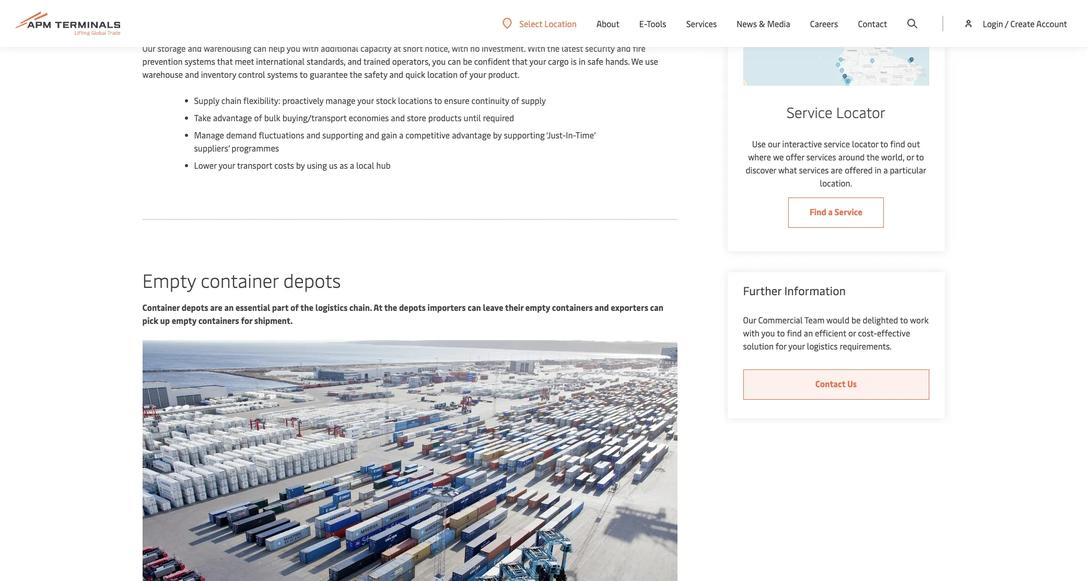 Task type: locate. For each thing, give the bounding box(es) containing it.
in-
[[566, 129, 576, 141]]

1 horizontal spatial systems
[[267, 68, 298, 80]]

an left essential
[[224, 302, 234, 313]]

in right is
[[579, 55, 586, 67]]

supply
[[194, 95, 219, 106]]

contact right careers dropdown button
[[858, 18, 888, 29]]

to up world,
[[881, 138, 889, 150]]

0 horizontal spatial empty
[[172, 315, 197, 326]]

or
[[907, 151, 914, 163], [849, 327, 856, 339]]

about
[[597, 18, 620, 29]]

0 vertical spatial by
[[493, 129, 502, 141]]

0 vertical spatial in
[[579, 55, 586, 67]]

and left quick
[[390, 68, 404, 80]]

and left "store"
[[391, 112, 405, 123]]

1 vertical spatial are
[[210, 302, 223, 313]]

1 horizontal spatial our
[[743, 314, 756, 326]]

be
[[463, 55, 472, 67], [852, 314, 861, 326]]

0 vertical spatial are
[[831, 164, 843, 176]]

you inside our commercial team would be delighted to work with you to find an efficient or cost-effective solution for your logistics requirements.
[[762, 327, 775, 339]]

an down the team
[[804, 327, 813, 339]]

1 horizontal spatial or
[[907, 151, 914, 163]]

suppliers'
[[194, 142, 230, 154]]

0 horizontal spatial for
[[241, 315, 253, 326]]

depots up part at the bottom of the page
[[284, 267, 341, 293]]

and right storage
[[188, 42, 202, 54]]

0 horizontal spatial service
[[787, 102, 833, 122]]

1 horizontal spatial containers
[[552, 302, 593, 313]]

contact us link
[[743, 370, 929, 400]]

essential
[[236, 302, 270, 313]]

systems up inventory
[[185, 55, 215, 67]]

1 horizontal spatial that
[[512, 55, 528, 67]]

to
[[300, 68, 308, 80], [434, 95, 442, 106], [881, 138, 889, 150], [916, 151, 924, 163], [900, 314, 908, 326], [777, 327, 785, 339]]

0 horizontal spatial our
[[142, 42, 156, 54]]

0 vertical spatial logistics
[[315, 302, 348, 313]]

of left bulk in the top of the page
[[254, 112, 262, 123]]

supporting down take advantage of bulk buying/transport economies and store products until required
[[322, 129, 363, 141]]

products
[[428, 112, 462, 123]]

0 vertical spatial containers
[[552, 302, 593, 313]]

1 vertical spatial contact
[[816, 378, 846, 390]]

would
[[827, 314, 850, 326]]

1 horizontal spatial contact
[[858, 18, 888, 29]]

1 vertical spatial service
[[835, 206, 863, 218]]

for right solution
[[776, 340, 787, 352]]

1 horizontal spatial you
[[432, 55, 446, 67]]

0 horizontal spatial contact
[[816, 378, 846, 390]]

2 horizontal spatial with
[[743, 327, 760, 339]]

1 horizontal spatial for
[[776, 340, 787, 352]]

locations
[[398, 95, 432, 106]]

login
[[983, 18, 1004, 29]]

by right costs
[[296, 159, 305, 171]]

to inside our storage and warehousing can help you with additional capacity at short notice, with no investment. with the latest security and fire prevention systems that meet international standards, and trained operators, you can be confident that your cargo is in safe hands. we use warehouse and inventory control systems to guarantee the safety and quick location of your product.
[[300, 68, 308, 80]]

time'
[[576, 129, 596, 141]]

a right gain on the top left of the page
[[399, 129, 404, 141]]

0 horizontal spatial systems
[[185, 55, 215, 67]]

be inside our storage and warehousing can help you with additional capacity at short notice, with no investment. with the latest security and fire prevention systems that meet international standards, and trained operators, you can be confident that your cargo is in safe hands. we use warehouse and inventory control systems to guarantee the safety and quick location of your product.
[[463, 55, 472, 67]]

location.
[[820, 177, 852, 189]]

or inside our commercial team would be delighted to work with you to find an efficient or cost-effective solution for your logistics requirements.
[[849, 327, 856, 339]]

1 vertical spatial find
[[787, 327, 802, 339]]

our
[[142, 42, 156, 54], [743, 314, 756, 326]]

to left guarantee at the top of the page
[[300, 68, 308, 80]]

buying/transport
[[283, 112, 347, 123]]

our inside our storage and warehousing can help you with additional capacity at short notice, with no investment. with the latest security and fire prevention systems that meet international standards, and trained operators, you can be confident that your cargo is in safe hands. we use warehouse and inventory control systems to guarantee the safety and quick location of your product.
[[142, 42, 156, 54]]

1 vertical spatial containers
[[198, 315, 239, 326]]

their
[[505, 302, 524, 313]]

be down the no
[[463, 55, 472, 67]]

news
[[737, 18, 757, 29]]

services down the offer
[[799, 164, 829, 176]]

of right part at the bottom of the page
[[290, 302, 299, 313]]

world,
[[881, 151, 905, 163]]

your right lower
[[219, 159, 235, 171]]

advantage
[[213, 112, 252, 123], [452, 129, 491, 141]]

1 vertical spatial services
[[799, 164, 829, 176]]

1 vertical spatial logistics
[[807, 340, 838, 352]]

depots left the "importers"
[[399, 302, 426, 313]]

0 vertical spatial be
[[463, 55, 472, 67]]

hands. we
[[606, 55, 643, 67]]

1 horizontal spatial empty
[[526, 302, 550, 313]]

2 that from the left
[[512, 55, 528, 67]]

empty right up in the bottom left of the page
[[172, 315, 197, 326]]

and left inventory
[[185, 68, 199, 80]]

chain
[[221, 95, 241, 106]]

0 horizontal spatial be
[[463, 55, 472, 67]]

1 horizontal spatial by
[[493, 129, 502, 141]]

0 horizontal spatial an
[[224, 302, 234, 313]]

the inside use our interactive service locator to find out where we offer services around the world, or to discover what services are offered in a particular location.
[[867, 151, 880, 163]]

0 horizontal spatial logistics
[[315, 302, 348, 313]]

0 horizontal spatial supporting
[[322, 129, 363, 141]]

international
[[256, 55, 305, 67]]

1 horizontal spatial an
[[804, 327, 813, 339]]

find a service link
[[788, 198, 884, 228]]

your inside our commercial team would be delighted to work with you to find an efficient or cost-effective solution for your logistics requirements.
[[789, 340, 805, 352]]

gain
[[381, 129, 397, 141]]

advantage inside manage demand fluctuations and supporting and gain a competitive advantage by supporting 'just-in-time' suppliers' programmes
[[452, 129, 491, 141]]

or up particular
[[907, 151, 914, 163]]

confident
[[474, 55, 510, 67]]

service right find
[[835, 206, 863, 218]]

with inside our commercial team would be delighted to work with you to find an efficient or cost-effective solution for your logistics requirements.
[[743, 327, 760, 339]]

select
[[520, 18, 543, 29]]

our inside our commercial team would be delighted to work with you to find an efficient or cost-effective solution for your logistics requirements.
[[743, 314, 756, 326]]

cost-
[[858, 327, 877, 339]]

0 vertical spatial you
[[287, 42, 300, 54]]

the down the locator
[[867, 151, 880, 163]]

out
[[908, 138, 920, 150]]

container
[[201, 267, 279, 293]]

careers
[[810, 18, 838, 29]]

2 supporting from the left
[[504, 129, 545, 141]]

empty container storage denmark image
[[142, 340, 677, 581]]

in right "offered"
[[875, 164, 882, 176]]

0 horizontal spatial are
[[210, 302, 223, 313]]

0 horizontal spatial you
[[287, 42, 300, 54]]

supporting
[[322, 129, 363, 141], [504, 129, 545, 141]]

for
[[241, 315, 253, 326], [776, 340, 787, 352]]

service up interactive
[[787, 102, 833, 122]]

advantage down until
[[452, 129, 491, 141]]

e-tools
[[640, 18, 667, 29]]

1 horizontal spatial are
[[831, 164, 843, 176]]

0 vertical spatial our
[[142, 42, 156, 54]]

short
[[403, 42, 423, 54]]

find up world,
[[891, 138, 905, 150]]

logistics down efficient
[[807, 340, 838, 352]]

are down container
[[210, 302, 223, 313]]

you down notice,
[[432, 55, 446, 67]]

our up prevention
[[142, 42, 156, 54]]

find
[[891, 138, 905, 150], [787, 327, 802, 339]]

1 horizontal spatial be
[[852, 314, 861, 326]]

can left help
[[253, 42, 267, 54]]

2 horizontal spatial you
[[762, 327, 775, 339]]

1 vertical spatial for
[[776, 340, 787, 352]]

with up solution
[[743, 327, 760, 339]]

you right help
[[287, 42, 300, 54]]

are inside use our interactive service locator to find out where we offer services around the world, or to discover what services are offered in a particular location.
[[831, 164, 843, 176]]

supporting down required
[[504, 129, 545, 141]]

guarantee
[[310, 68, 348, 80]]

0 vertical spatial for
[[241, 315, 253, 326]]

and inside container depots are an essential part of the logistics chain. at the depots importers can leave their empty containers and exporters can pick up empty containers for shipment.
[[595, 302, 609, 313]]

investment.
[[482, 42, 526, 54]]

1 vertical spatial our
[[743, 314, 756, 326]]

stock
[[376, 95, 396, 106]]

find down commercial
[[787, 327, 802, 339]]

requirements.
[[840, 340, 892, 352]]

lower your transport costs by using us as a local hub
[[194, 159, 391, 171]]

0 horizontal spatial find
[[787, 327, 802, 339]]

inventory
[[201, 68, 236, 80]]

1 horizontal spatial in
[[875, 164, 882, 176]]

for down essential
[[241, 315, 253, 326]]

a inside use our interactive service locator to find out where we offer services around the world, or to discover what services are offered in a particular location.
[[884, 164, 888, 176]]

0 horizontal spatial advantage
[[213, 112, 252, 123]]

1 vertical spatial by
[[296, 159, 305, 171]]

0 horizontal spatial that
[[217, 55, 233, 67]]

0 vertical spatial contact
[[858, 18, 888, 29]]

advantage down the chain
[[213, 112, 252, 123]]

the left safety
[[350, 68, 362, 80]]

can right exporters
[[650, 302, 664, 313]]

1 vertical spatial in
[[875, 164, 882, 176]]

your down commercial
[[789, 340, 805, 352]]

0 vertical spatial or
[[907, 151, 914, 163]]

control
[[238, 68, 265, 80]]

and left exporters
[[595, 302, 609, 313]]

1 vertical spatial or
[[849, 327, 856, 339]]

1 horizontal spatial advantage
[[452, 129, 491, 141]]

with
[[528, 42, 545, 54]]

0 vertical spatial systems
[[185, 55, 215, 67]]

1 vertical spatial an
[[804, 327, 813, 339]]

/
[[1005, 18, 1009, 29]]

contact left us
[[816, 378, 846, 390]]

0 horizontal spatial in
[[579, 55, 586, 67]]

0 vertical spatial empty
[[526, 302, 550, 313]]

that up product.
[[512, 55, 528, 67]]

1 horizontal spatial supporting
[[504, 129, 545, 141]]

that down warehousing
[[217, 55, 233, 67]]

offered
[[845, 164, 873, 176]]

2 horizontal spatial depots
[[399, 302, 426, 313]]

you up solution
[[762, 327, 775, 339]]

us
[[848, 378, 857, 390]]

by down required
[[493, 129, 502, 141]]

0 horizontal spatial or
[[849, 327, 856, 339]]

container
[[142, 302, 180, 313]]

1 horizontal spatial logistics
[[807, 340, 838, 352]]

systems down international
[[267, 68, 298, 80]]

empty right their
[[526, 302, 550, 313]]

our up solution
[[743, 314, 756, 326]]

use
[[752, 138, 766, 150]]

be up cost-
[[852, 314, 861, 326]]

0 horizontal spatial by
[[296, 159, 305, 171]]

with left the no
[[452, 42, 468, 54]]

find
[[810, 206, 827, 218]]

are up location. in the top of the page
[[831, 164, 843, 176]]

economies
[[349, 112, 389, 123]]

services down 'service'
[[807, 151, 837, 163]]

1 vertical spatial be
[[852, 314, 861, 326]]

or left cost-
[[849, 327, 856, 339]]

1 horizontal spatial find
[[891, 138, 905, 150]]

e-tools button
[[640, 0, 667, 47]]

logistics inside our commercial team would be delighted to work with you to find an efficient or cost-effective solution for your logistics requirements.
[[807, 340, 838, 352]]

1 vertical spatial advantage
[[452, 129, 491, 141]]

0 vertical spatial advantage
[[213, 112, 252, 123]]

of right location
[[460, 68, 468, 80]]

0 vertical spatial an
[[224, 302, 234, 313]]

to up products
[[434, 95, 442, 106]]

manage demand fluctuations and supporting and gain a competitive advantage by supporting 'just-in-time' suppliers' programmes
[[194, 129, 596, 154]]

quick
[[406, 68, 425, 80]]

logistics left chain.
[[315, 302, 348, 313]]

0 horizontal spatial with
[[302, 42, 319, 54]]

of
[[460, 68, 468, 80], [511, 95, 519, 106], [254, 112, 262, 123], [290, 302, 299, 313]]

0 vertical spatial services
[[807, 151, 837, 163]]

2 vertical spatial you
[[762, 327, 775, 339]]

security
[[585, 42, 615, 54]]

in
[[579, 55, 586, 67], [875, 164, 882, 176]]

the
[[547, 42, 560, 54], [350, 68, 362, 80], [867, 151, 880, 163], [301, 302, 314, 313], [384, 302, 397, 313]]

be inside our commercial team would be delighted to work with you to find an efficient or cost-effective solution for your logistics requirements.
[[852, 314, 861, 326]]

effective
[[877, 327, 910, 339]]

1 vertical spatial systems
[[267, 68, 298, 80]]

solution
[[743, 340, 774, 352]]

pick
[[142, 315, 158, 326]]

with up standards, at the top left of page
[[302, 42, 319, 54]]

depots right container
[[182, 302, 208, 313]]

containers
[[552, 302, 593, 313], [198, 315, 239, 326]]

a down world,
[[884, 164, 888, 176]]

hub
[[376, 159, 391, 171]]

0 vertical spatial find
[[891, 138, 905, 150]]

logistics
[[315, 302, 348, 313], [807, 340, 838, 352]]

costs
[[274, 159, 294, 171]]



Task type: describe. For each thing, give the bounding box(es) containing it.
around
[[839, 151, 865, 163]]

about button
[[597, 0, 620, 47]]

to down commercial
[[777, 327, 785, 339]]

in inside use our interactive service locator to find out where we offer services around the world, or to discover what services are offered in a particular location.
[[875, 164, 882, 176]]

of inside our storage and warehousing can help you with additional capacity at short notice, with no investment. with the latest security and fire prevention systems that meet international standards, and trained operators, you can be confident that your cargo is in safe hands. we use warehouse and inventory control systems to guarantee the safety and quick location of your product.
[[460, 68, 468, 80]]

proactively
[[282, 95, 324, 106]]

find inside our commercial team would be delighted to work with you to find an efficient or cost-effective solution for your logistics requirements.
[[787, 327, 802, 339]]

locator
[[837, 102, 886, 122]]

part
[[272, 302, 289, 313]]

1 that from the left
[[217, 55, 233, 67]]

&
[[759, 18, 765, 29]]

further information
[[743, 283, 846, 299]]

in inside our storage and warehousing can help you with additional capacity at short notice, with no investment. with the latest security and fire prevention systems that meet international standards, and trained operators, you can be confident that your cargo is in safe hands. we use warehouse and inventory control systems to guarantee the safety and quick location of your product.
[[579, 55, 586, 67]]

a inside manage demand fluctuations and supporting and gain a competitive advantage by supporting 'just-in-time' suppliers' programmes
[[399, 129, 404, 141]]

our
[[768, 138, 781, 150]]

contact button
[[858, 0, 888, 47]]

interactive
[[783, 138, 822, 150]]

the up cargo
[[547, 42, 560, 54]]

trained
[[364, 55, 390, 67]]

your down 'confident'
[[470, 68, 486, 80]]

manage
[[194, 129, 224, 141]]

supply
[[521, 95, 546, 106]]

services
[[686, 18, 717, 29]]

or inside use our interactive service locator to find out where we offer services around the world, or to discover what services are offered in a particular location.
[[907, 151, 914, 163]]

1 horizontal spatial depots
[[284, 267, 341, 293]]

our for our storage and warehousing can help you with additional capacity at short notice, with no investment. with the latest security and fire prevention systems that meet international standards, and trained operators, you can be confident that your cargo is in safe hands. we use warehouse and inventory control systems to guarantee the safety and quick location of your product.
[[142, 42, 156, 54]]

supply chain flexibility: proactively manage your stock locations to ensure continuity of supply
[[194, 95, 546, 106]]

for inside container depots are an essential part of the logistics chain. at the depots importers can leave their empty containers and exporters can pick up empty containers for shipment.
[[241, 315, 253, 326]]

an inside our commercial team would be delighted to work with you to find an efficient or cost-effective solution for your logistics requirements.
[[804, 327, 813, 339]]

notice,
[[425, 42, 450, 54]]

demand
[[226, 129, 257, 141]]

team
[[805, 314, 825, 326]]

0 horizontal spatial containers
[[198, 315, 239, 326]]

to down the out
[[916, 151, 924, 163]]

commercial
[[758, 314, 803, 326]]

service locator
[[787, 102, 886, 122]]

of inside container depots are an essential part of the logistics chain. at the depots importers can leave their empty containers and exporters can pick up empty containers for shipment.
[[290, 302, 299, 313]]

and down additional on the top left of page
[[348, 55, 362, 67]]

a right as
[[350, 159, 354, 171]]

can up location
[[448, 55, 461, 67]]

to left work
[[900, 314, 908, 326]]

location
[[545, 18, 577, 29]]

login / create account
[[983, 18, 1068, 29]]

warehouse
[[142, 68, 183, 80]]

empty container depots
[[142, 267, 341, 293]]

fire
[[633, 42, 646, 54]]

take advantage of bulk buying/transport economies and store products until required
[[194, 112, 514, 123]]

standards,
[[307, 55, 346, 67]]

create
[[1011, 18, 1035, 29]]

prevention
[[142, 55, 183, 67]]

0 vertical spatial service
[[787, 102, 833, 122]]

for inside our commercial team would be delighted to work with you to find an efficient or cost-effective solution for your logistics requirements.
[[776, 340, 787, 352]]

shipment.
[[254, 315, 293, 326]]

we
[[773, 151, 784, 163]]

1 horizontal spatial service
[[835, 206, 863, 218]]

select location button
[[503, 18, 577, 29]]

careers button
[[810, 0, 838, 47]]

find inside use our interactive service locator to find out where we offer services around the world, or to discover what services are offered in a particular location.
[[891, 138, 905, 150]]

and up hands. we
[[617, 42, 631, 54]]

and left gain on the top left of the page
[[365, 129, 379, 141]]

chain.
[[349, 302, 372, 313]]

0 horizontal spatial depots
[[182, 302, 208, 313]]

work
[[910, 314, 929, 326]]

contact for contact
[[858, 18, 888, 29]]

the right part at the bottom of the page
[[301, 302, 314, 313]]

1 supporting from the left
[[322, 129, 363, 141]]

of left 'supply' at the top of the page
[[511, 95, 519, 106]]

the right at
[[384, 302, 397, 313]]

continuity
[[472, 95, 509, 106]]

find services offered by apm terminals globally image
[[743, 0, 929, 86]]

ensure
[[444, 95, 470, 106]]

product.
[[488, 68, 520, 80]]

storage
[[158, 42, 186, 54]]

logistics inside container depots are an essential part of the logistics chain. at the depots importers can leave their empty containers and exporters can pick up empty containers for shipment.
[[315, 302, 348, 313]]

by inside manage demand fluctuations and supporting and gain a competitive advantage by supporting 'just-in-time' suppliers' programmes
[[493, 129, 502, 141]]

competitive
[[406, 129, 450, 141]]

1 horizontal spatial with
[[452, 42, 468, 54]]

1 vertical spatial you
[[432, 55, 446, 67]]

empty
[[142, 267, 196, 293]]

information
[[785, 283, 846, 299]]

e-
[[640, 18, 647, 29]]

at
[[394, 42, 401, 54]]

an inside container depots are an essential part of the logistics chain. at the depots importers can leave their empty containers and exporters can pick up empty containers for shipment.
[[224, 302, 234, 313]]

latest
[[562, 42, 583, 54]]

your up "economies"
[[357, 95, 374, 106]]

store
[[407, 112, 426, 123]]

our storage and warehousing can help you with additional capacity at short notice, with no investment. with the latest security and fire prevention systems that meet international standards, and trained operators, you can be confident that your cargo is in safe hands. we use warehouse and inventory control systems to guarantee the safety and quick location of your product.
[[142, 42, 658, 80]]

our for our commercial team would be delighted to work with you to find an efficient or cost-effective solution for your logistics requirements.
[[743, 314, 756, 326]]

offer
[[786, 151, 805, 163]]

a right find
[[828, 206, 833, 218]]

are inside container depots are an essential part of the logistics chain. at the depots importers can leave their empty containers and exporters can pick up empty containers for shipment.
[[210, 302, 223, 313]]

is
[[571, 55, 577, 67]]

1 vertical spatial empty
[[172, 315, 197, 326]]

use
[[645, 55, 658, 67]]

bulk
[[264, 112, 281, 123]]

our commercial team would be delighted to work with you to find an efficient or cost-effective solution for your logistics requirements.
[[743, 314, 929, 352]]

use our interactive service locator to find out where we offer services around the world, or to discover what services are offered in a particular location.
[[746, 138, 927, 189]]

news & media button
[[737, 0, 791, 47]]

can left the leave on the bottom left of the page
[[468, 302, 481, 313]]

safe
[[588, 55, 604, 67]]

local
[[356, 159, 374, 171]]

importers
[[428, 302, 466, 313]]

delighted
[[863, 314, 899, 326]]

manage
[[326, 95, 356, 106]]

find a service
[[810, 206, 863, 218]]

your down with
[[530, 55, 546, 67]]

capacity
[[361, 42, 392, 54]]

news & media
[[737, 18, 791, 29]]

required
[[483, 112, 514, 123]]

location
[[427, 68, 458, 80]]

account
[[1037, 18, 1068, 29]]

as
[[340, 159, 348, 171]]

lower
[[194, 159, 217, 171]]

and down buying/transport
[[306, 129, 320, 141]]

service
[[824, 138, 850, 150]]

exporters
[[611, 302, 648, 313]]

safety
[[364, 68, 388, 80]]

where
[[748, 151, 771, 163]]

contact for contact us
[[816, 378, 846, 390]]

operators,
[[392, 55, 430, 67]]

cargo
[[548, 55, 569, 67]]



Task type: vqa. For each thing, say whether or not it's contained in the screenshot.
CARGO
yes



